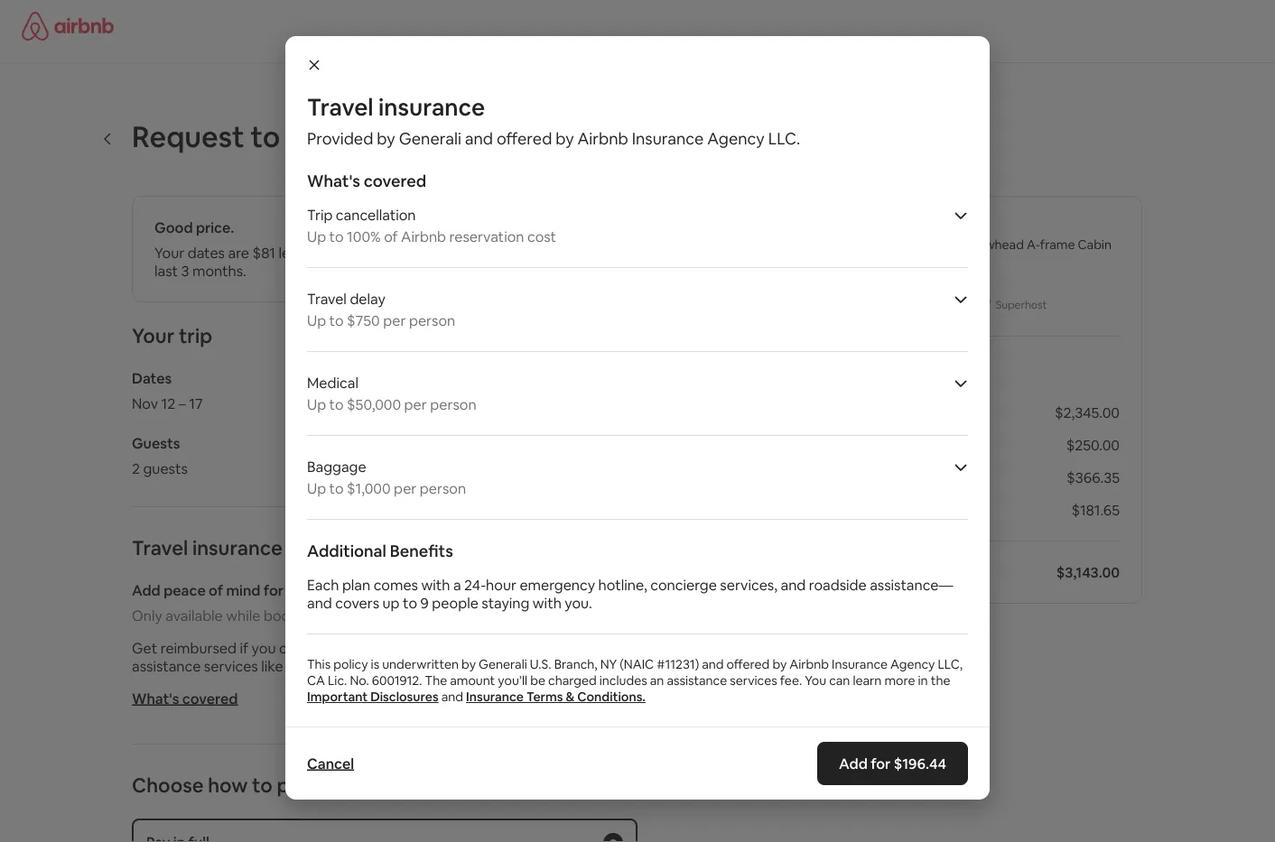 Task type: locate. For each thing, give the bounding box(es) containing it.
per for baggage
[[394, 479, 417, 498]]

policy
[[333, 656, 368, 673]]

emergency inside each plan comes with a 24-hour emergency hotline, concierge services, and roadside assistance— and covers up to 9 people staying with you.
[[520, 576, 595, 594]]

0 vertical spatial $196.44
[[287, 581, 339, 600]]

add up only
[[132, 581, 160, 600]]

1 horizontal spatial assistance
[[667, 673, 727, 689]]

dates
[[132, 369, 172, 387]]

per
[[383, 311, 406, 330], [404, 395, 427, 414], [394, 479, 417, 498]]

person inside baggage up to $1,000 per person
[[420, 479, 466, 498]]

1 vertical spatial airbnb
[[401, 227, 446, 246]]

of inside trip cancellation up to 100% of airbnb reservation cost
[[384, 227, 398, 246]]

$196.44
[[287, 581, 339, 600], [894, 754, 946, 773]]

1 horizontal spatial insurance
[[632, 128, 704, 149]]

to left is
[[354, 639, 368, 657]]

of left mind
[[209, 581, 223, 600]]

services,
[[720, 576, 777, 594]]

your
[[154, 243, 184, 262], [132, 323, 175, 349]]

airbnb inside this policy is underwritten by generali u.s. branch, ny (naic #11231) and offered by airbnb insurance agency llc, ca lic. no. 6001912. the amount you'll be charged includes an assistance services fee. you can learn more in the important disclosures and insurance terms & conditions.
[[790, 656, 829, 673]]

tub
[[902, 253, 924, 269]]

add inside add peace of mind for $196.44 only available while booking.
[[132, 581, 160, 600]]

cleaning
[[744, 436, 803, 454]]

0 horizontal spatial $196.44
[[287, 581, 339, 600]]

1 up from the top
[[307, 227, 326, 246]]

the inside this policy is underwritten by generali u.s. branch, ny (naic #11231) and offered by airbnb insurance agency llc, ca lic. no. 6001912. the amount you'll be charged includes an assistance services fee. you can learn more in the important disclosures and insurance terms & conditions.
[[931, 673, 950, 689]]

dates nov 12 – 17
[[132, 369, 203, 413]]

booking.
[[264, 606, 321, 625]]

0 horizontal spatial airbnb
[[401, 227, 446, 246]]

the left 'avg.'
[[340, 243, 362, 262]]

up left $750
[[307, 311, 326, 330]]

$196.44 inside button
[[894, 754, 946, 773]]

generali up trip cancellation up to 100% of airbnb reservation cost at top
[[399, 128, 461, 149]]

travel up provided
[[307, 92, 373, 122]]

travel for travel delay up to $750 per person
[[307, 289, 347, 308]]

0 horizontal spatial emergency
[[286, 657, 362, 675]]

lic.
[[328, 673, 347, 689]]

of inside add peace of mind for $196.44 only available while booking.
[[209, 581, 223, 600]]

1 horizontal spatial generali
[[479, 656, 527, 673]]

a-
[[1027, 237, 1040, 253]]

1 horizontal spatial of
[[384, 227, 398, 246]]

assistance inside this policy is underwritten by generali u.s. branch, ny (naic #11231) and offered by airbnb insurance agency llc, ca lic. no. 6001912. the amount you'll be charged includes an assistance services fee. you can learn more in the important disclosures and insurance terms & conditions.
[[667, 673, 727, 689]]

unique
[[867, 237, 908, 253]]

0 vertical spatial emergency
[[520, 576, 595, 594]]

with left a on the bottom left of page
[[421, 576, 450, 594]]

2 horizontal spatial the
[[931, 673, 950, 689]]

0 vertical spatial your
[[154, 243, 184, 262]]

0 vertical spatial insurance
[[632, 128, 704, 149]]

1 vertical spatial insurance
[[832, 656, 888, 673]]

1 vertical spatial insurance
[[192, 535, 283, 561]]

your left trip
[[132, 323, 175, 349]]

0 vertical spatial travel
[[307, 92, 373, 122]]

to left $750
[[329, 311, 344, 330]]

fee.
[[780, 673, 802, 689]]

+
[[867, 253, 875, 269]]

per inside medical up to $50,000 per person
[[404, 395, 427, 414]]

reimbursed
[[160, 639, 237, 657]]

1 vertical spatial for
[[871, 754, 891, 773]]

agency left llc,
[[890, 656, 935, 673]]

0 horizontal spatial insurance
[[192, 535, 283, 561]]

travel up 'peace'
[[132, 535, 188, 561]]

if
[[240, 639, 248, 657]]

6001912.
[[372, 673, 422, 689]]

over
[[474, 243, 504, 262]]

the right in
[[931, 673, 950, 689]]

an
[[650, 673, 664, 689]]

per right the $50,000
[[404, 395, 427, 414]]

services left like
[[204, 657, 258, 675]]

assistance up what's covered button
[[132, 657, 201, 675]]

to inside each plan comes with a 24-hour emergency hotline, concierge services, and roadside assistance— and covers up to 9 people staying with you.
[[403, 594, 417, 612]]

no.
[[350, 673, 369, 689]]

guests
[[143, 459, 188, 478]]

what's covered
[[307, 171, 426, 192], [132, 689, 238, 708]]

for down 'learn'
[[871, 754, 891, 773]]

how
[[208, 773, 248, 798]]

agency
[[707, 128, 765, 149], [890, 656, 935, 673]]

request
[[132, 117, 244, 155]]

travel for travel insurance
[[132, 535, 188, 561]]

emergency inside get reimbursed if you cancel due to illness, flight delays, and more. plus, get assistance services like emergency help.
[[286, 657, 362, 675]]

1 horizontal spatial agency
[[890, 656, 935, 673]]

4 up from the top
[[307, 479, 326, 498]]

$196.44 up booking.
[[287, 581, 339, 600]]

add inside button
[[839, 754, 868, 773]]

$181.65
[[1071, 501, 1120, 519]]

0 horizontal spatial of
[[209, 581, 223, 600]]

trip
[[307, 205, 333, 224]]

baggage up to $1,000 per person
[[307, 457, 466, 498]]

1 horizontal spatial $196.44
[[894, 754, 946, 773]]

add for add peace of mind for $196.44 only available while booking.
[[132, 581, 160, 600]]

per right "$1,000"
[[394, 479, 417, 498]]

for inside "add for $196.44" button
[[871, 754, 891, 773]]

to left book
[[251, 117, 280, 155]]

1 vertical spatial of
[[209, 581, 223, 600]]

&
[[566, 689, 575, 705]]

0 vertical spatial person
[[409, 311, 455, 330]]

100%
[[347, 227, 381, 246]]

what's covered button
[[132, 689, 238, 708]]

the right over
[[507, 243, 529, 262]]

to down the baggage at the bottom of page
[[329, 479, 344, 498]]

llc,
[[938, 656, 963, 673]]

3 up from the top
[[307, 395, 326, 414]]

2 up from the top
[[307, 311, 326, 330]]

to inside get reimbursed if you cancel due to illness, flight delays, and more. plus, get assistance services like emergency help.
[[354, 639, 368, 657]]

you
[[252, 639, 276, 657]]

1 horizontal spatial services
[[730, 673, 777, 689]]

cleaning fee
[[744, 436, 828, 454]]

disclosures
[[370, 689, 439, 705]]

assistance right 'an'
[[667, 673, 727, 689]]

mind
[[226, 581, 260, 600]]

(usd)
[[781, 563, 820, 582]]

per inside travel delay up to $750 per person
[[383, 311, 406, 330]]

travel left delay
[[307, 289, 347, 308]]

per right $750
[[383, 311, 406, 330]]

person
[[409, 311, 455, 330], [430, 395, 476, 414], [420, 479, 466, 498]]

1 vertical spatial emergency
[[286, 657, 362, 675]]

1 horizontal spatial offered
[[727, 656, 770, 673]]

2 vertical spatial airbnb
[[790, 656, 829, 673]]

up down trip
[[307, 227, 326, 246]]

travel inside travel insurance provided by generali and offered by airbnb insurance agency llc.
[[307, 92, 373, 122]]

to left '9'
[[403, 594, 417, 612]]

charged
[[548, 673, 597, 689]]

comes
[[374, 576, 418, 594]]

to down trip
[[329, 227, 344, 246]]

1 horizontal spatial what's covered
[[307, 171, 426, 192]]

1 horizontal spatial add
[[839, 754, 868, 773]]

request to book
[[132, 117, 357, 155]]

2 horizontal spatial airbnb
[[790, 656, 829, 673]]

1 vertical spatial person
[[430, 395, 476, 414]]

$196.44 inside add peace of mind for $196.44 only available while booking.
[[287, 581, 339, 600]]

illness,
[[372, 639, 414, 657]]

to
[[251, 117, 280, 155], [329, 227, 344, 246], [329, 311, 344, 330], [329, 395, 344, 414], [329, 479, 344, 498], [403, 594, 417, 612], [354, 639, 368, 657], [252, 773, 272, 798]]

agency inside travel insurance provided by generali and offered by airbnb insurance agency llc.
[[707, 128, 765, 149]]

up down the baggage at the bottom of page
[[307, 479, 326, 498]]

rate
[[444, 243, 471, 262]]

person right the $50,000
[[430, 395, 476, 414]]

1 horizontal spatial emergency
[[520, 576, 595, 594]]

person inside medical up to $50,000 per person
[[430, 395, 476, 414]]

#11231)
[[657, 656, 699, 673]]

1 vertical spatial $196.44
[[894, 754, 946, 773]]

total (usd)
[[744, 563, 820, 582]]

9
[[420, 594, 429, 612]]

2 horizontal spatial insurance
[[832, 656, 888, 673]]

$250.00
[[1066, 436, 1120, 454]]

24-
[[464, 576, 486, 594]]

insurance inside travel insurance provided by generali and offered by airbnb insurance agency llc.
[[632, 128, 704, 149]]

0 horizontal spatial services
[[204, 657, 258, 675]]

0 horizontal spatial assistance
[[132, 657, 201, 675]]

$50,000
[[347, 395, 401, 414]]

0 horizontal spatial generali
[[399, 128, 461, 149]]

up inside travel delay up to $750 per person
[[307, 311, 326, 330]]

your down good at the top left of the page
[[154, 243, 184, 262]]

$196.44 down in
[[894, 754, 946, 773]]

to down the medical
[[329, 395, 344, 414]]

0 vertical spatial offered
[[497, 128, 552, 149]]

this policy is underwritten by generali u.s. branch, ny (naic #11231) and offered by airbnb insurance agency llc, ca lic. no. 6001912. the amount you'll be charged includes an assistance services fee. you can learn more in the important disclosures and insurance terms & conditions.
[[307, 656, 963, 705]]

0 vertical spatial generali
[[399, 128, 461, 149]]

to inside travel delay up to $750 per person
[[329, 311, 344, 330]]

flight
[[418, 639, 452, 657]]

generali inside this policy is underwritten by generali u.s. branch, ny (naic #11231) and offered by airbnb insurance agency llc, ca lic. no. 6001912. the amount you'll be charged includes an assistance services fee. you can learn more in the important disclosures and insurance terms & conditions.
[[479, 656, 527, 673]]

0 vertical spatial of
[[384, 227, 398, 246]]

0 vertical spatial agency
[[707, 128, 765, 149]]

up inside baggage up to $1,000 per person
[[307, 479, 326, 498]]

0 vertical spatial add
[[132, 581, 160, 600]]

1 horizontal spatial insurance
[[378, 92, 485, 122]]

1 vertical spatial add
[[839, 754, 868, 773]]

offered
[[497, 128, 552, 149], [727, 656, 770, 673]]

covers
[[335, 594, 379, 612]]

nightly
[[396, 243, 441, 262]]

1 vertical spatial agency
[[890, 656, 935, 673]]

2 vertical spatial person
[[420, 479, 466, 498]]

1 vertical spatial offered
[[727, 656, 770, 673]]

peace
[[164, 581, 206, 600]]

0 horizontal spatial the
[[340, 243, 362, 262]]

0 horizontal spatial add
[[132, 581, 160, 600]]

insurance
[[632, 128, 704, 149], [832, 656, 888, 673], [466, 689, 524, 705]]

more.
[[532, 639, 571, 657]]

person up 'benefits'
[[420, 479, 466, 498]]

llc.
[[768, 128, 800, 149]]

0 vertical spatial for
[[264, 581, 284, 600]]

1 vertical spatial per
[[404, 395, 427, 414]]

trip
[[179, 323, 212, 349]]

2 vertical spatial travel
[[132, 535, 188, 561]]

add down can
[[839, 754, 868, 773]]

what's covered up 'cancellation'
[[307, 171, 426, 192]]

get
[[132, 639, 157, 657]]

0 vertical spatial insurance
[[378, 92, 485, 122]]

0 horizontal spatial what's covered
[[132, 689, 238, 708]]

generali left u.s.
[[479, 656, 527, 673]]

agency left llc.
[[707, 128, 765, 149]]

0 horizontal spatial insurance
[[466, 689, 524, 705]]

person right $750
[[409, 311, 455, 330]]

of
[[384, 227, 398, 246], [209, 581, 223, 600]]

insurance inside travel insurance provided by generali and offered by airbnb insurance agency llc.
[[378, 92, 485, 122]]

than
[[307, 243, 337, 262]]

delay
[[350, 289, 385, 308]]

up down the medical
[[307, 395, 326, 414]]

1 vertical spatial what's covered
[[132, 689, 238, 708]]

1 horizontal spatial airbnb
[[578, 128, 628, 149]]

2 vertical spatial per
[[394, 479, 417, 498]]

1 horizontal spatial for
[[871, 754, 891, 773]]

0 vertical spatial per
[[383, 311, 406, 330]]

0 vertical spatial airbnb
[[578, 128, 628, 149]]

0 horizontal spatial for
[[264, 581, 284, 600]]

per inside baggage up to $1,000 per person
[[394, 479, 417, 498]]

with left you.
[[533, 594, 562, 612]]

by
[[377, 128, 395, 149], [556, 128, 574, 149], [462, 656, 476, 673], [772, 656, 787, 673]]

cost
[[527, 227, 556, 246]]

what's covered down reimbursed
[[132, 689, 238, 708]]

0 horizontal spatial offered
[[497, 128, 552, 149]]

additional
[[307, 541, 386, 562]]

0 horizontal spatial agency
[[707, 128, 765, 149]]

0 vertical spatial what's covered
[[307, 171, 426, 192]]

medical up to $50,000 per person
[[307, 373, 476, 414]]

add peace of mind for $196.44 only available while booking.
[[132, 581, 339, 625]]

travel inside travel delay up to $750 per person
[[307, 289, 347, 308]]

for right mind
[[264, 581, 284, 600]]

to inside trip cancellation up to 100% of airbnb reservation cost
[[329, 227, 344, 246]]

1 vertical spatial generali
[[479, 656, 527, 673]]

of down 'cancellation'
[[384, 227, 398, 246]]

services left fee.
[[730, 673, 777, 689]]

$81
[[252, 243, 275, 262]]

assistance
[[132, 657, 201, 675], [667, 673, 727, 689]]

hour
[[486, 576, 516, 594]]

important
[[307, 689, 368, 705]]

good price. your dates are $81 less than the avg. nightly rate over the last 3 months.
[[154, 218, 529, 280]]

services inside get reimbursed if you cancel due to illness, flight delays, and more. plus, get assistance services like emergency help.
[[204, 657, 258, 675]]

12
[[161, 394, 175, 413]]

$1,000
[[347, 479, 391, 498]]

ca
[[307, 673, 325, 689]]

1 vertical spatial travel
[[307, 289, 347, 308]]



Task type: vqa. For each thing, say whether or not it's contained in the screenshot.
first Jan from right
no



Task type: describe. For each thing, give the bounding box(es) containing it.
are
[[228, 243, 249, 262]]

while
[[226, 606, 260, 625]]

up
[[383, 594, 400, 612]]

1 horizontal spatial the
[[507, 243, 529, 262]]

nov
[[132, 394, 158, 413]]

taxes
[[744, 501, 782, 519]]

1 horizontal spatial with
[[533, 594, 562, 612]]

be
[[530, 673, 545, 689]]

the
[[425, 673, 447, 689]]

per for medical
[[404, 395, 427, 414]]

conditions.
[[577, 689, 646, 705]]

add for $196.44 button
[[817, 742, 968, 786]]

arrowhead
[[959, 237, 1024, 253]]

superhost
[[996, 298, 1047, 312]]

–
[[179, 394, 186, 413]]

travel for travel insurance provided by generali and offered by airbnb insurance agency llc.
[[307, 92, 373, 122]]

guests 2 guests
[[132, 434, 188, 478]]

assistance—
[[870, 576, 953, 594]]

to inside baggage up to $1,000 per person
[[329, 479, 344, 498]]

ny
[[600, 656, 617, 673]]

$750
[[347, 311, 380, 330]]

offered inside travel insurance provided by generali and offered by airbnb insurance agency llc.
[[497, 128, 552, 149]]

unique modern arrowhead a-frame cabin + hot tub
[[867, 237, 1112, 269]]

only
[[132, 606, 162, 625]]

agency inside this policy is underwritten by generali u.s. branch, ny (naic #11231) and offered by airbnb insurance agency llc, ca lic. no. 6001912. the amount you'll be charged includes an assistance services fee. you can learn more in the important disclosures and insurance terms & conditions.
[[890, 656, 935, 673]]

price.
[[196, 218, 234, 237]]

to left pay
[[252, 773, 272, 798]]

add for add for $196.44
[[839, 754, 868, 773]]

up inside medical up to $50,000 per person
[[307, 395, 326, 414]]

a
[[453, 576, 461, 594]]

3
[[181, 261, 189, 280]]

offered inside this policy is underwritten by generali u.s. branch, ny (naic #11231) and offered by airbnb insurance agency llc, ca lic. no. 6001912. the amount you'll be charged includes an assistance services fee. you can learn more in the important disclosures and insurance terms & conditions.
[[727, 656, 770, 673]]

medical
[[307, 373, 358, 392]]

your trip
[[132, 323, 212, 349]]

branch,
[[554, 656, 597, 673]]

hot
[[877, 253, 899, 269]]

plus,
[[574, 639, 604, 657]]

75
[[908, 298, 919, 312]]

airbnb inside trip cancellation up to 100% of airbnb reservation cost
[[401, 227, 446, 246]]

fee
[[806, 436, 828, 454]]

what's covered inside travel insurance coverage details dialog
[[307, 171, 426, 192]]

hotline,
[[598, 576, 647, 594]]

in
[[918, 673, 928, 689]]

provided
[[307, 128, 373, 149]]

available
[[166, 606, 223, 625]]

back image
[[101, 132, 116, 146]]

travel insurance coverage details dialog
[[285, 36, 990, 800]]

2
[[132, 459, 140, 478]]

includes
[[599, 673, 647, 689]]

airbnb inside travel insurance provided by generali and offered by airbnb insurance agency llc.
[[578, 128, 628, 149]]

each
[[307, 576, 339, 594]]

dates
[[188, 243, 225, 262]]

cancel
[[279, 639, 322, 657]]

modern
[[911, 237, 956, 253]]

frame
[[1040, 237, 1075, 253]]

benefits
[[390, 541, 453, 562]]

to inside medical up to $50,000 per person
[[329, 395, 344, 414]]

)
[[960, 298, 963, 312]]

cabin
[[1078, 237, 1112, 253]]

get reimbursed if you cancel due to illness, flight delays, and more. plus, get assistance services like emergency help.
[[132, 639, 630, 675]]

reviews
[[922, 298, 960, 312]]

and inside get reimbursed if you cancel due to illness, flight delays, and more. plus, get assistance services like emergency help.
[[504, 639, 529, 657]]

pay
[[277, 773, 311, 798]]

17
[[189, 394, 203, 413]]

cancel
[[307, 754, 354, 773]]

last
[[154, 261, 178, 280]]

insurance for travel insurance provided by generali and offered by airbnb insurance agency llc.
[[378, 92, 485, 122]]

edit button
[[611, 434, 638, 452]]

guests
[[132, 434, 180, 452]]

choose
[[132, 773, 204, 798]]

person inside travel delay up to $750 per person
[[409, 311, 455, 330]]

important disclosures link
[[307, 689, 439, 705]]

$3,143.00
[[1056, 563, 1120, 582]]

(usd) button
[[781, 563, 820, 582]]

generali inside travel insurance provided by generali and offered by airbnb insurance agency llc.
[[399, 128, 461, 149]]

can
[[829, 673, 850, 689]]

taxes button
[[744, 501, 782, 519]]

help.
[[365, 657, 397, 675]]

your inside good price. your dates are $81 less than the avg. nightly rate over the last 3 months.
[[154, 243, 184, 262]]

each plan comes with a 24-hour emergency hotline, concierge services, and roadside assistance— and covers up to 9 people staying with you.
[[307, 576, 953, 612]]

person for baggage up to $1,000 per person
[[420, 479, 466, 498]]

up inside trip cancellation up to 100% of airbnb reservation cost
[[307, 227, 326, 246]]

delays,
[[455, 639, 501, 657]]

assistance inside get reimbursed if you cancel due to illness, flight delays, and more. plus, get assistance services like emergency help.
[[132, 657, 201, 675]]

insurance for travel insurance
[[192, 535, 283, 561]]

0 horizontal spatial with
[[421, 576, 450, 594]]

services inside this policy is underwritten by generali u.s. branch, ny (naic #11231) and offered by airbnb insurance agency llc, ca lic. no. 6001912. the amount you'll be charged includes an assistance services fee. you can learn more in the important disclosures and insurance terms & conditions.
[[730, 673, 777, 689]]

good
[[154, 218, 193, 237]]

and inside travel insurance provided by generali and offered by airbnb insurance agency llc.
[[465, 128, 493, 149]]

you'll
[[498, 673, 527, 689]]

get
[[607, 639, 630, 657]]

for inside add peace of mind for $196.44 only available while booking.
[[264, 581, 284, 600]]

plan
[[342, 576, 370, 594]]

2 vertical spatial insurance
[[466, 689, 524, 705]]

$366.35
[[1067, 468, 1120, 487]]

terms
[[526, 689, 563, 705]]

edit
[[611, 434, 638, 452]]

is
[[371, 656, 379, 673]]

choose how to pay
[[132, 773, 311, 798]]

avg.
[[366, 243, 393, 262]]

person for medical up to $50,000 per person
[[430, 395, 476, 414]]

staying
[[482, 594, 529, 612]]

1 vertical spatial your
[[132, 323, 175, 349]]



